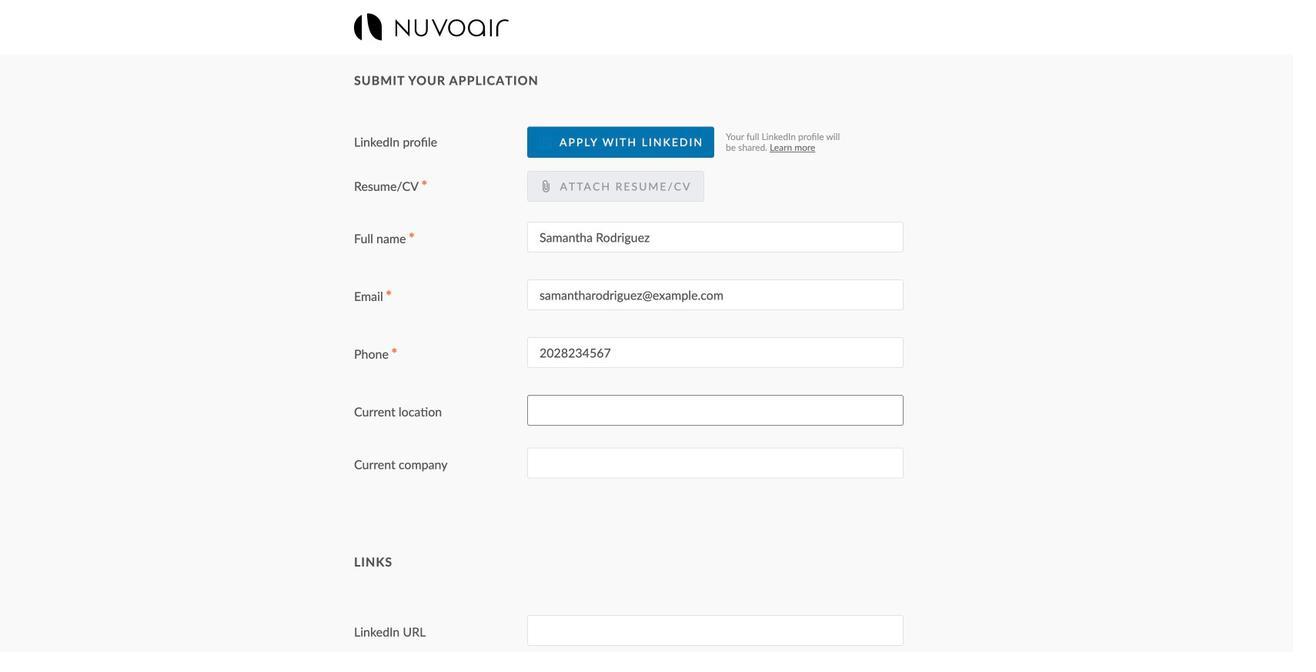 Task type: describe. For each thing, give the bounding box(es) containing it.
nuvoair logo image
[[354, 13, 509, 40]]



Task type: vqa. For each thing, say whether or not it's contained in the screenshot.
People.ai logo
no



Task type: locate. For each thing, give the bounding box(es) containing it.
None email field
[[527, 280, 904, 310]]

None text field
[[527, 337, 904, 368], [527, 395, 904, 426], [527, 448, 904, 479], [527, 615, 904, 646], [527, 337, 904, 368], [527, 395, 904, 426], [527, 448, 904, 479], [527, 615, 904, 646]]

paperclip image
[[540, 180, 552, 192]]

None text field
[[527, 222, 904, 253]]



